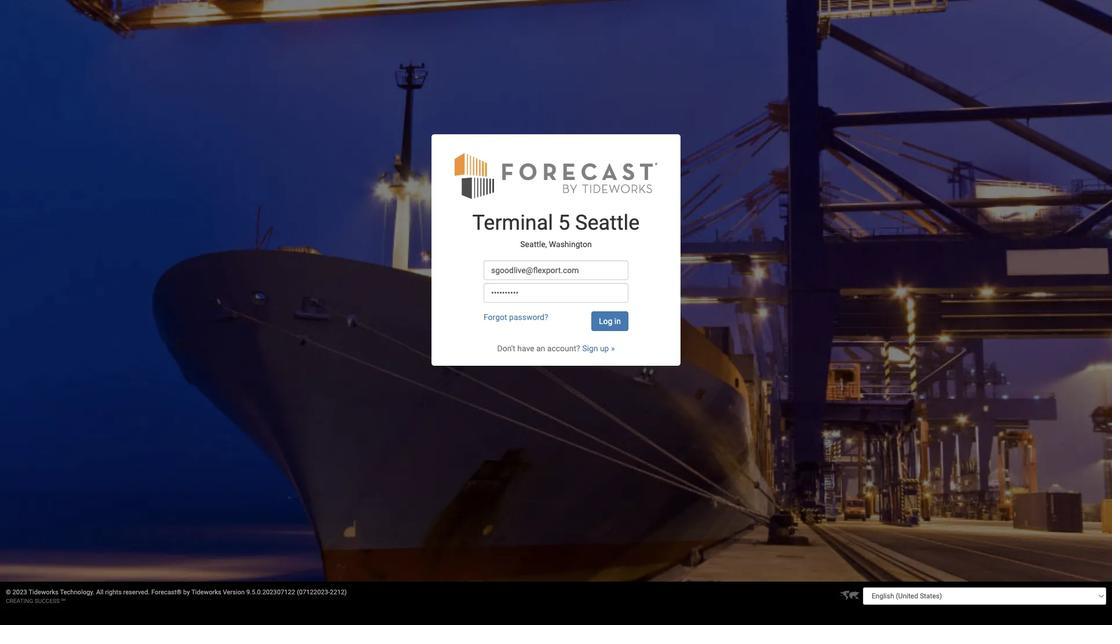Task type: describe. For each thing, give the bounding box(es) containing it.
log
[[599, 317, 613, 326]]

© 2023 tideworks technology. all rights reserved. forecast® by tideworks version 9.5.0.202307122 (07122023-2212) creating success ℠
[[6, 589, 347, 605]]

washington
[[549, 240, 592, 249]]

rights
[[105, 589, 122, 597]]

terminal
[[473, 211, 553, 235]]

»
[[611, 344, 615, 353]]

1 tideworks from the left
[[29, 589, 59, 597]]

seattle,
[[521, 240, 547, 249]]

terminal 5 seattle seattle, washington
[[473, 211, 640, 249]]

forgot password? log in
[[484, 313, 621, 326]]

technology.
[[60, 589, 95, 597]]

forgot
[[484, 313, 507, 322]]

(07122023-
[[297, 589, 330, 597]]

℠
[[61, 598, 66, 605]]

in
[[615, 317, 621, 326]]

don't have an account? sign up »
[[498, 344, 615, 353]]

©
[[6, 589, 11, 597]]

Email or username text field
[[484, 261, 629, 280]]

forecast® by tideworks image
[[455, 152, 658, 200]]

have
[[518, 344, 535, 353]]

seattle
[[575, 211, 640, 235]]



Task type: vqa. For each thing, say whether or not it's contained in the screenshot.
5
yes



Task type: locate. For each thing, give the bounding box(es) containing it.
creating
[[6, 598, 33, 605]]

by
[[183, 589, 190, 597]]

don't
[[498, 344, 516, 353]]

sign up » link
[[582, 344, 615, 353]]

reserved.
[[123, 589, 150, 597]]

2023
[[13, 589, 27, 597]]

forgot password? link
[[484, 313, 549, 322]]

an
[[537, 344, 546, 353]]

1 horizontal spatial tideworks
[[191, 589, 221, 597]]

forecast®
[[151, 589, 182, 597]]

account?
[[548, 344, 580, 353]]

9.5.0.202307122
[[246, 589, 295, 597]]

up
[[600, 344, 609, 353]]

success
[[35, 598, 60, 605]]

tideworks up success
[[29, 589, 59, 597]]

Password password field
[[484, 283, 629, 303]]

password?
[[509, 313, 549, 322]]

5
[[559, 211, 570, 235]]

sign
[[582, 344, 598, 353]]

0 horizontal spatial tideworks
[[29, 589, 59, 597]]

version
[[223, 589, 245, 597]]

tideworks right by
[[191, 589, 221, 597]]

all
[[96, 589, 104, 597]]

2 tideworks from the left
[[191, 589, 221, 597]]

2212)
[[330, 589, 347, 597]]

log in button
[[592, 312, 629, 331]]

tideworks
[[29, 589, 59, 597], [191, 589, 221, 597]]



